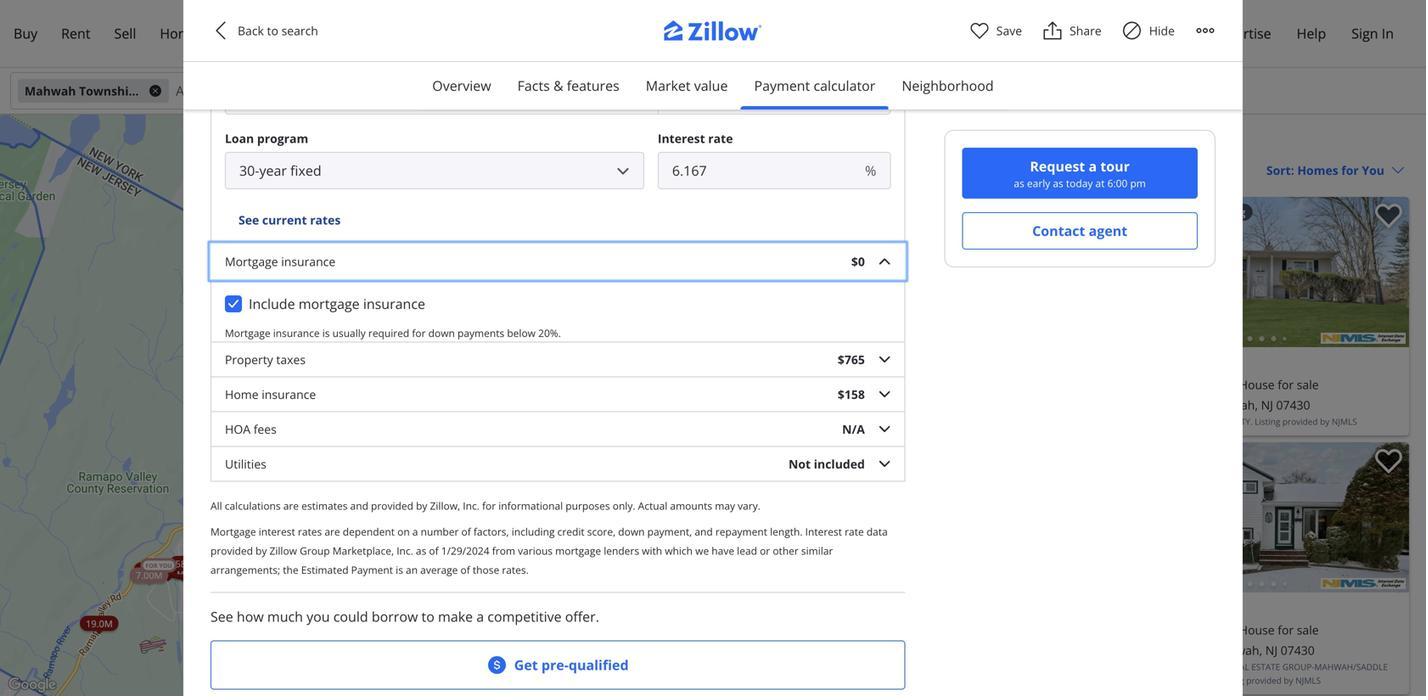 Task type: vqa. For each thing, say whether or not it's contained in the screenshot.
'Zillow Home Loans' image
no



Task type: describe. For each thing, give the bounding box(es) containing it.
nj for 21 bayberry dr, mahwah, nj 07430 keller williams valley realty . listing provided by njmls
[[1261, 397, 1273, 413]]

payments
[[458, 326, 504, 340]]

home insurance
[[225, 386, 316, 402]]

21 bayberry dr, mahwah, nj 07430 keller williams valley realty . listing provided by njmls
[[1118, 397, 1357, 427]]

3d for 3d tour 619k
[[184, 558, 192, 566]]

keller for bayberry
[[1118, 416, 1147, 427]]

for you 7.00m
[[136, 562, 172, 582]]

calculator
[[814, 76, 875, 95]]

factors,
[[474, 524, 509, 538]]

by inside 21 bayberry dr, mahwah, nj 07430 keller williams valley realty . listing provided by njmls
[[1320, 416, 1330, 427]]

christie's international real estate group-mahwah/saddle river regional office
[[1118, 661, 1388, 686]]

informational
[[498, 499, 563, 513]]

mahwah, for aspen
[[878, 397, 929, 413]]

save this home image
[[1070, 204, 1098, 229]]

have
[[712, 544, 734, 558]]

google image
[[4, 674, 60, 696]]

features
[[567, 76, 619, 95]]

save this home button for 22 alexandra ct, mahwah, nj 07430
[[1362, 442, 1409, 490]]

contact agent
[[1032, 222, 1128, 240]]

0 horizontal spatial are
[[283, 499, 299, 513]]

zillow
[[270, 544, 297, 558]]

loans
[[202, 24, 239, 42]]

430k
[[309, 587, 331, 599]]

skip link list tab list
[[419, 62, 1007, 110]]

valley for ct,
[[885, 416, 914, 427]]

450k link
[[377, 390, 418, 413]]

township for mahwah township nj
[[79, 83, 136, 99]]

interest inside mortgage interest rates are dependent on a number of factors, including credit score, down payment, and repayment length. interest rate data provided by zillow group marketplace, inc. as of
[[805, 524, 842, 538]]

qualified
[[569, 656, 629, 674]]

mahwah for mahwah township nj real estate & homes for sale
[[806, 131, 877, 154]]

agent
[[263, 24, 300, 42]]

5 for 5 ba
[[856, 376, 863, 393]]

buy
[[14, 24, 37, 42]]

similar
[[801, 544, 833, 558]]

a left map
[[741, 686, 746, 696]]

convenient
[[1125, 205, 1183, 219]]

utilities
[[225, 456, 266, 472]]

back to search link
[[211, 20, 338, 41]]

which
[[665, 544, 693, 558]]

see how much you could borrow to make a competitive offer.
[[211, 607, 599, 625]]

of up average
[[429, 544, 439, 558]]

5 for 5 bds
[[813, 376, 820, 393]]

1 vertical spatial &
[[1083, 131, 1095, 154]]

neighborhood
[[902, 76, 994, 95]]

njmls inside 21 bayberry dr, mahwah, nj 07430 keller williams valley realty . listing provided by njmls
[[1332, 416, 1357, 427]]

real
[[988, 131, 1023, 154]]

. for 22 alexandra ct, mahwah, nj 07430
[[1214, 675, 1216, 686]]

$0
[[851, 253, 865, 269]]

may
[[715, 499, 735, 513]]

4.79m
[[140, 564, 167, 576]]

$
[[239, 12, 247, 30]]

mortgage for mortgage insurance
[[225, 253, 278, 269]]

provided inside 21 bayberry dr, mahwah, nj 07430 keller williams valley realty . listing provided by njmls
[[1283, 416, 1318, 427]]

1/29/2024
[[441, 544, 489, 558]]

interest
[[259, 524, 295, 538]]

manage
[[1088, 24, 1138, 42]]

hide
[[1149, 22, 1175, 39]]

10 farmstead rd, mahwah, nj 07430 image
[[806, 442, 1104, 593]]

1 chevron right image from the top
[[1380, 262, 1401, 282]]

20%.
[[538, 326, 561, 340]]

market value button
[[632, 62, 741, 110]]

21 bayberry dr, mahwah, nj 07430 image
[[1111, 197, 1409, 347]]

see for see current rates
[[239, 212, 259, 228]]

chevron down image for $765
[[878, 353, 891, 366]]

inc. inside mortgage interest rates are dependent on a number of factors, including credit score, down payment, and repayment length. interest rate data provided by zillow group marketplace, inc. as of
[[397, 544, 413, 558]]

rent link
[[49, 14, 102, 53]]

2 listing provided by njmls image from the top
[[1321, 578, 1406, 589]]

property images, use arrow keys to navigate, image 1 of 22 group
[[1111, 197, 1409, 351]]

0 horizontal spatial is
[[322, 326, 330, 340]]

keyboard shortcuts button
[[468, 685, 542, 696]]

nj for 9 aspen ct, mahwah, nj 07430 keller williams valley realty
[[932, 397, 944, 413]]

payment inside from various mortgage lenders with which we have lead or other similar arrangements; the estimated payment is an average of those rates.
[[351, 563, 393, 577]]

chevron down image for n/a
[[878, 423, 891, 435]]

for you link
[[521, 474, 567, 497]]

19.0m link
[[80, 616, 119, 631]]

insurance for home insurance
[[262, 386, 316, 402]]

with
[[642, 544, 662, 558]]

mahwah, for bayberry
[[1207, 397, 1258, 413]]

home for home loans
[[160, 24, 198, 42]]

as inside mortgage interest rates are dependent on a number of factors, including credit score, down payment, and repayment length. interest rate data provided by zillow group marketplace, inc. as of
[[416, 544, 426, 558]]

ct, for aspen
[[861, 397, 875, 413]]

payment,
[[647, 524, 692, 538]]

or
[[760, 544, 770, 558]]

report a map error link
[[714, 686, 784, 696]]

% text field
[[658, 152, 851, 189]]

415k
[[184, 565, 205, 578]]

save this home button for 9 aspen ct, mahwah, nj 07430
[[1057, 197, 1104, 244]]

zillow,
[[430, 499, 460, 513]]

chevron up image
[[878, 255, 891, 268]]

bds
[[823, 376, 843, 393]]

sale for 22 alexandra ct, mahwah, nj 07430
[[1297, 622, 1319, 638]]

415k 90k
[[184, 235, 223, 578]]

below
[[507, 326, 536, 340]]

main content containing mahwah township nj real estate & homes for sale
[[789, 115, 1426, 696]]

. listing provided by njmls for rd,
[[813, 661, 1091, 686]]

rate inside chevron up element
[[708, 130, 733, 146]]

re-
[[709, 137, 728, 153]]

insurance up "mortgage insurance is usually required for down payments below 20%."
[[363, 294, 425, 313]]

report a map error
[[714, 686, 784, 696]]

payment
[[262, 55, 315, 72]]

home for home insurance
[[225, 386, 259, 402]]

. for 10 farmstead rd, mahwah, nj 07430
[[1089, 661, 1091, 673]]

home loans
[[160, 24, 239, 42]]

0 vertical spatial inc.
[[463, 499, 479, 513]]

new
[[311, 586, 325, 594]]

rates.
[[502, 563, 529, 577]]

of inside from various mortgage lenders with which we have lead or other similar arrangements; the estimated payment is an average of those rates.
[[461, 563, 470, 577]]

0 vertical spatial and
[[350, 499, 368, 513]]

925k
[[157, 564, 179, 577]]

an
[[406, 563, 418, 577]]

property images, use arrow keys to navigate, image 1 of 39 group
[[1111, 442, 1409, 596]]

% for interest rate % text field
[[865, 161, 876, 179]]

provided down estate
[[1246, 675, 1282, 686]]

mahwah for mahwah township nj
[[25, 83, 76, 99]]

estate
[[1027, 131, 1078, 154]]

nj for 22 alexandra ct, mahwah, nj 07430
[[1265, 642, 1278, 658]]

house for 21 bayberry dr, mahwah, nj 07430
[[1239, 376, 1275, 393]]

at
[[1095, 176, 1105, 190]]

contact agent button
[[962, 212, 1198, 250]]

by down group- on the right of the page
[[1284, 675, 1293, 686]]

map data ©2024 google
[[552, 686, 644, 696]]

keller for aspen
[[813, 416, 842, 427]]

Include mortgage insurance checkbox
[[225, 295, 242, 312]]

of left use
[[680, 686, 688, 696]]

1 international from the left
[[961, 661, 1026, 673]]

back to search
[[238, 22, 318, 39]]

interest inside chevron up element
[[658, 130, 705, 146]]

loan
[[225, 130, 254, 146]]

properties
[[865, 661, 913, 673]]

rate inside mortgage interest rates are dependent on a number of factors, including credit score, down payment, and repayment length. interest rate data provided by zillow group marketplace, inc. as of
[[845, 524, 864, 538]]

3d for 3d tour
[[190, 560, 197, 568]]

save this home image for 21 bayberry dr, mahwah, nj 07430
[[1375, 204, 1402, 229]]

3d tour link
[[179, 558, 219, 581]]

include
[[249, 294, 295, 313]]

for up 21 bayberry dr, mahwah, nj 07430 link
[[1278, 376, 1294, 393]]

415k link
[[178, 564, 211, 579]]

for
[[1161, 131, 1188, 154]]

750k
[[525, 525, 547, 538]]

10 farmstead rd, mahwah, nj 07430
[[813, 642, 1016, 658]]

realty for ct,
[[916, 416, 946, 427]]

see current rates
[[239, 212, 341, 228]]

credit
[[557, 524, 585, 538]]

are inside mortgage interest rates are dependent on a number of factors, including credit score, down payment, and repayment length. interest rate data provided by zillow group marketplace, inc. as of
[[325, 524, 340, 538]]

10
[[813, 642, 827, 658]]

realty for dr,
[[1221, 416, 1250, 427]]

750k link
[[519, 524, 553, 539]]

mahwah, for alexandra
[[1212, 642, 1262, 658]]

mortgage interest rates are dependent on a number of factors, including credit score, down payment, and repayment length. interest rate data provided by zillow group marketplace, inc. as of
[[211, 524, 888, 558]]

22 alexandra ct, mahwah, nj 07430 image
[[1111, 442, 1409, 593]]

competitive
[[488, 607, 562, 625]]

contact
[[1032, 222, 1085, 240]]

- house for sale for 21 bayberry dr, mahwah, nj 07430
[[1232, 376, 1319, 393]]

for for 7.00m
[[146, 562, 157, 570]]

6:00
[[1107, 176, 1128, 190]]

mortgage for mortgage interest rates are dependent on a number of factors, including credit score, down payment, and repayment length. interest rate data provided by zillow group marketplace, inc. as of
[[211, 524, 256, 538]]

overview
[[432, 76, 491, 95]]

down inside mortgage interest rates are dependent on a number of factors, including credit score, down payment, and repayment length. interest rate data provided by zillow group marketplace, inc. as of
[[618, 524, 645, 538]]

play image
[[820, 452, 830, 463]]

--
[[899, 622, 907, 638]]

1 horizontal spatial chevron right image
[[1076, 262, 1096, 282]]

hide image
[[1122, 20, 1142, 41]]

90k link
[[201, 233, 229, 249]]

close image
[[666, 139, 678, 151]]

619k
[[179, 566, 200, 578]]

0 vertical spatial chevron right image
[[230, 170, 250, 191]]

chevron left image for the property images, use arrow keys to navigate, image 1 of 22 group
[[1120, 262, 1140, 282]]

provided inside . listing provided by njmls
[[841, 675, 876, 686]]

center
[[728, 137, 767, 153]]

save this home image for 22 alexandra ct, mahwah, nj 07430
[[1375, 449, 1402, 474]]

tour for 3d tour 619k
[[193, 558, 210, 566]]



Task type: locate. For each thing, give the bounding box(es) containing it.
advertise link
[[1200, 14, 1283, 53]]

rates up group
[[298, 524, 322, 538]]

is left 'usually'
[[322, 326, 330, 340]]

williams inside 21 bayberry dr, mahwah, nj 07430 keller williams valley realty . listing provided by njmls
[[1149, 416, 1188, 427]]

. listing provided by njmls for ct,
[[1214, 675, 1321, 686]]

2 house from the top
[[1239, 622, 1275, 638]]

0 vertical spatial %
[[865, 86, 876, 105]]

township down "neighborhood" button
[[882, 131, 961, 154]]

- house for sale up 21 bayberry dr, mahwah, nj 07430 link
[[1232, 376, 1319, 393]]

are up interest
[[283, 499, 299, 513]]

mahwah down buy link
[[25, 83, 76, 99]]

2 valley from the left
[[1190, 416, 1219, 427]]

house for 22 alexandra ct, mahwah, nj 07430
[[1239, 622, 1275, 638]]

0 horizontal spatial . listing provided by njmls
[[813, 661, 1091, 686]]

1 horizontal spatial .
[[1214, 675, 1216, 686]]

- house for sale
[[1232, 376, 1319, 393], [1232, 622, 1319, 638]]

nj inside filters element
[[139, 83, 153, 99]]

mahwah, inside 9 aspen ct, mahwah, nj 07430 keller williams valley realty
[[878, 397, 929, 413]]

% text field
[[658, 77, 851, 114]]

chevron right image
[[230, 170, 250, 191], [1076, 262, 1096, 282]]

07430 for 22 alexandra ct, mahwah, nj 07430
[[1281, 642, 1315, 658]]

2 % from the top
[[865, 161, 876, 179]]

to left shopping
[[1186, 205, 1196, 219]]

real
[[1230, 661, 1249, 673]]

2 save this home image from the top
[[1375, 449, 1402, 474]]

0 vertical spatial - house for sale
[[1232, 376, 1319, 393]]

valley inside 9 aspen ct, mahwah, nj 07430 keller williams valley realty
[[885, 416, 914, 427]]

1 horizontal spatial valley
[[1190, 416, 1219, 427]]

mortgage inside from various mortgage lenders with which we have lead or other similar arrangements; the estimated payment is an average of those rates.
[[555, 544, 601, 558]]

a inside the request a tour as early as today at 6:00 pm
[[1089, 157, 1097, 175]]

market
[[646, 76, 691, 95]]

all calculations are estimates and provided by zillow, inc. for informational purposes only. actual amounts may vary.
[[211, 499, 760, 513]]

1 house from the top
[[1239, 376, 1275, 393]]

see
[[239, 212, 259, 228], [211, 607, 233, 625]]

dollar sign image
[[487, 655, 507, 675]]

$ text field
[[261, 2, 891, 40]]

realty down 9 aspen ct, mahwah, nj 07430 'link'
[[916, 416, 946, 427]]

listing for 22 alexandra ct, mahwah, nj 07430
[[1219, 675, 1244, 686]]

chevron left image up similar
[[815, 507, 835, 528]]

1 listing provided by njmls image from the top
[[1321, 333, 1406, 344]]

1 horizontal spatial down
[[618, 524, 645, 538]]

early
[[1027, 176, 1050, 190]]

0 vertical spatial chevron right image
[[1380, 262, 1401, 282]]

10 farmstead rd, mahwah, nj 07430 link
[[813, 640, 1098, 660]]

1 realty from the left
[[916, 416, 946, 427]]

0 vertical spatial save this home image
[[1375, 204, 1402, 229]]

$158
[[838, 386, 865, 402]]

williams inside 9 aspen ct, mahwah, nj 07430 keller williams valley realty
[[844, 416, 883, 427]]

advertise
[[1212, 24, 1271, 42]]

see inside chevron up element
[[239, 212, 259, 228]]

3d inside 3d tour 619k
[[184, 558, 192, 566]]

400k link
[[479, 473, 512, 488]]

. down 22 alexandra ct, mahwah, nj 07430
[[1214, 675, 1216, 686]]

1 save this home image from the top
[[1375, 204, 1402, 229]]

njmls for 10 farmstead rd, mahwah, nj 07430
[[890, 675, 916, 686]]

prominent properties sotheby's international realty-alpine
[[813, 661, 1089, 673]]

insurance for mortgage insurance
[[281, 253, 336, 269]]

and up we
[[695, 524, 713, 538]]

provided down prominent
[[841, 675, 876, 686]]

0 vertical spatial listing provided by njmls image
[[1321, 333, 1406, 344]]

chevron right image
[[1380, 262, 1401, 282], [1380, 507, 1401, 528]]

heart image
[[969, 20, 990, 41]]

3d tour 619k
[[179, 558, 210, 578]]

you for 690k
[[555, 475, 568, 483]]

sale
[[1192, 131, 1226, 154]]

keyboard shortcuts
[[468, 686, 542, 696]]

0 vertical spatial township
[[79, 83, 136, 99]]

1 vertical spatial - house for sale
[[1232, 622, 1319, 638]]

0 horizontal spatial payment
[[351, 563, 393, 577]]

payment down "marketplace,"
[[351, 563, 393, 577]]

mahwah down calculator
[[806, 131, 877, 154]]

0 vertical spatial to
[[267, 22, 278, 39]]

chevron left image for property images, use arrow keys to navigate, image 1 of 45 group
[[815, 507, 835, 528]]

1 horizontal spatial . listing provided by njmls
[[1214, 675, 1321, 686]]

nj inside 21 bayberry dr, mahwah, nj 07430 keller williams valley realty . listing provided by njmls
[[1261, 397, 1273, 413]]

$ text field
[[261, 77, 658, 114]]

by down 21 bayberry dr, mahwah, nj 07430 link
[[1320, 416, 1330, 427]]

provided inside mortgage interest rates are dependent on a number of factors, including credit score, down payment, and repayment length. interest rate data provided by zillow group marketplace, inc. as of
[[211, 544, 253, 558]]

as down request
[[1053, 176, 1063, 190]]

agent finder
[[263, 24, 341, 42]]

ct, inside 22 alexandra ct, mahwah, nj 07430 link
[[1194, 642, 1209, 658]]

nj inside 9 aspen ct, mahwah, nj 07430 keller williams valley realty
[[932, 397, 944, 413]]

listing for 10 farmstead rd, mahwah, nj 07430
[[813, 675, 839, 686]]

pre-
[[541, 656, 569, 674]]

0 horizontal spatial listing
[[813, 675, 839, 686]]

marketplace,
[[333, 544, 394, 558]]

are up group
[[325, 524, 340, 538]]

by down properties
[[879, 675, 888, 686]]

1 horizontal spatial home
[[225, 386, 259, 402]]

search
[[281, 22, 318, 39]]

provided down 21 bayberry dr, mahwah, nj 07430 link
[[1283, 416, 1318, 427]]

0 horizontal spatial rate
[[708, 130, 733, 146]]

realty inside 21 bayberry dr, mahwah, nj 07430 keller williams valley realty . listing provided by njmls
[[1221, 416, 1250, 427]]

sale up group- on the right of the page
[[1297, 622, 1319, 638]]

of down 1/29/2024
[[461, 563, 470, 577]]

insurance for mortgage insurance is usually required for down payments below 20%.
[[273, 326, 320, 340]]

& up the request a tour as early as today at 6:00 pm
[[1083, 131, 1095, 154]]

provided up arrangements;
[[211, 544, 253, 558]]

borrow
[[372, 607, 418, 625]]

walkthrough
[[864, 450, 931, 464]]

keller down 9
[[813, 416, 842, 427]]

to for back
[[267, 22, 278, 39]]

9 aspen ct, mahwah, nj 07430 image
[[806, 197, 1104, 347]]

chevron right image down contact agent button
[[1076, 262, 1096, 282]]

2 sale from the top
[[1297, 622, 1319, 638]]

0 horizontal spatial as
[[416, 544, 426, 558]]

is left an
[[396, 563, 403, 577]]

chevron left image inside property images, use arrow keys to navigate, image 1 of 50 group
[[815, 262, 835, 282]]

0 horizontal spatial chevron left image
[[815, 507, 835, 528]]

interest rate
[[658, 130, 733, 146]]

valley inside 21 bayberry dr, mahwah, nj 07430 keller williams valley realty . listing provided by njmls
[[1190, 416, 1219, 427]]

1 horizontal spatial data
[[867, 524, 888, 538]]

2 chevron down image from the top
[[878, 423, 891, 435]]

1 vertical spatial rates
[[298, 524, 322, 538]]

0 vertical spatial ct,
[[861, 397, 875, 413]]

nj
[[139, 83, 153, 99], [965, 131, 983, 154], [932, 397, 944, 413], [1261, 397, 1273, 413], [967, 642, 979, 658], [1265, 642, 1278, 658]]

you inside for you 7.00m
[[159, 562, 172, 570]]

main content
[[789, 115, 1426, 696]]

1 horizontal spatial ct,
[[1194, 642, 1209, 658]]

0 horizontal spatial ct,
[[861, 397, 875, 413]]

facts & features button
[[504, 62, 633, 110]]

0 vertical spatial mortgage
[[299, 294, 360, 313]]

1 keller from the left
[[813, 416, 842, 427]]

©2024
[[590, 686, 615, 696]]

to left make
[[421, 607, 434, 625]]

0 vertical spatial chevron down image
[[878, 353, 891, 366]]

1 vertical spatial chevron down image
[[878, 423, 891, 435]]

rentals
[[1142, 24, 1188, 42]]

mortgage for mortgage insurance is usually required for down payments below 20%.
[[225, 326, 270, 340]]

down up lenders
[[618, 524, 645, 538]]

international up office in the bottom of the page
[[1162, 661, 1227, 673]]

1 horizontal spatial see
[[239, 212, 259, 228]]

2 international from the left
[[1162, 661, 1227, 673]]

0 horizontal spatial .
[[1089, 661, 1091, 673]]

0 horizontal spatial &
[[553, 76, 563, 95]]

2 5 from the left
[[856, 376, 863, 393]]

save this home button for 21 bayberry dr, mahwah, nj 07430
[[1362, 197, 1409, 244]]

williams for aspen
[[844, 416, 883, 427]]

link
[[439, 456, 484, 479]]

save this home image
[[1375, 204, 1402, 229], [1375, 449, 1402, 474]]

chevron down image
[[448, 84, 462, 98], [608, 84, 621, 98], [842, 84, 856, 98], [1391, 163, 1405, 177], [878, 388, 891, 401], [878, 457, 891, 470]]

terms of use
[[654, 686, 704, 696]]

1 horizontal spatial and
[[695, 524, 713, 538]]

450k
[[383, 399, 405, 411]]

chevron down image up ba
[[878, 353, 891, 366]]

mahwah, inside 21 bayberry dr, mahwah, nj 07430 keller williams valley realty . listing provided by njmls
[[1207, 397, 1258, 413]]

chevron left image left $0
[[815, 262, 835, 282]]

help link
[[1285, 14, 1338, 53]]

2 realty from the left
[[1221, 416, 1250, 427]]

0 horizontal spatial to
[[267, 22, 278, 39]]

estimates
[[301, 499, 348, 513]]

is inside from various mortgage lenders with which we have lead or other similar arrangements; the estimated payment is an average of those rates.
[[396, 563, 403, 577]]

mortgage down 'all'
[[211, 524, 256, 538]]

payment left calculator
[[754, 76, 810, 95]]

save
[[996, 22, 1022, 39]]

see left the how
[[211, 607, 233, 625]]

by left "zillow,"
[[416, 499, 427, 513]]

& right facts
[[553, 76, 563, 95]]

0 vertical spatial payment
[[754, 76, 810, 95]]

0 horizontal spatial mortgage
[[299, 294, 360, 313]]

for inside for you 690k
[[542, 475, 554, 483]]

0 vertical spatial chevron left image
[[211, 20, 231, 41]]

rates
[[310, 212, 341, 228], [298, 524, 322, 538]]

property images, use arrow keys to navigate, image 1 of 50 group
[[806, 197, 1104, 351]]

home inside 'main' navigation
[[160, 24, 198, 42]]

we
[[695, 544, 709, 558]]

2 - house for sale from the top
[[1232, 622, 1319, 638]]

rates for current
[[310, 212, 341, 228]]

main navigation
[[0, 0, 1426, 280]]

request
[[1030, 157, 1085, 175]]

by inside mortgage interest rates are dependent on a number of factors, including credit score, down payment, and repayment length. interest rate data provided by zillow group marketplace, inc. as of
[[256, 544, 267, 558]]

1 vertical spatial is
[[396, 563, 403, 577]]

0 vertical spatial mortgage
[[225, 253, 278, 269]]

mortgage up property
[[225, 326, 270, 340]]

07430 inside 9 aspen ct, mahwah, nj 07430 keller williams valley realty
[[948, 397, 982, 413]]

see for see how much you could borrow to make a competitive offer.
[[211, 607, 233, 625]]

township
[[79, 83, 136, 99], [882, 131, 961, 154]]

ct, for alexandra
[[1194, 642, 1209, 658]]

home left loans
[[160, 24, 198, 42]]

07430 for 21 bayberry dr, mahwah, nj 07430 keller williams valley realty . listing provided by njmls
[[1276, 397, 1310, 413]]

2 horizontal spatial njmls
[[1332, 416, 1357, 427]]

1 vertical spatial rate
[[845, 524, 864, 538]]

chevron right image down loan
[[230, 170, 250, 191]]

ct, down 5 ba
[[861, 397, 875, 413]]

new 399k
[[307, 586, 328, 604]]

1 vertical spatial ct,
[[1194, 642, 1209, 658]]

2 keller from the left
[[1118, 416, 1147, 427]]

lenders
[[604, 544, 639, 558]]

1 vertical spatial inc.
[[397, 544, 413, 558]]

as left early
[[1014, 176, 1024, 190]]

0 vertical spatial .
[[1250, 416, 1253, 427]]

. listing provided by njmls down the 10 farmstead rd, mahwah, nj 07430 link
[[813, 661, 1091, 686]]

mahwah inside filters element
[[25, 83, 76, 99]]

a up at
[[1089, 157, 1097, 175]]

07430 for 9 aspen ct, mahwah, nj 07430 keller williams valley realty
[[948, 397, 982, 413]]

realty down 21 bayberry dr, mahwah, nj 07430 link
[[1221, 416, 1250, 427]]

chevron up element
[[211, 0, 904, 243]]

tour inside 3d tour 619k
[[193, 558, 210, 566]]

to for convenient
[[1186, 205, 1196, 219]]

williams down the bayberry
[[1149, 416, 1188, 427]]

keller
[[813, 416, 842, 427], [1118, 416, 1147, 427]]

1 horizontal spatial chevron left image
[[1120, 262, 1140, 282]]

williams down 'aspen'
[[844, 416, 883, 427]]

insurance up taxes
[[273, 326, 320, 340]]

to right back
[[267, 22, 278, 39]]

$765
[[838, 351, 865, 367]]

for up 439k
[[482, 499, 496, 513]]

chevron down image up video walkthrough
[[878, 423, 891, 435]]

07430 for 10 farmstead rd, mahwah, nj 07430
[[982, 642, 1016, 658]]

925k link
[[151, 563, 185, 578]]

chevron left image left '$'
[[211, 20, 231, 41]]

home up hoa
[[225, 386, 259, 402]]

you inside for you 690k
[[555, 475, 568, 483]]

payment inside button
[[754, 76, 810, 95]]

keller inside 21 bayberry dr, mahwah, nj 07430 keller williams valley realty . listing provided by njmls
[[1118, 416, 1147, 427]]

1 vertical spatial and
[[695, 524, 713, 538]]

score,
[[587, 524, 616, 538]]

0 horizontal spatial and
[[350, 499, 368, 513]]

1 valley from the left
[[885, 416, 914, 427]]

0 vertical spatial home
[[160, 24, 198, 42]]

today
[[1066, 176, 1093, 190]]

825k
[[381, 365, 402, 378]]

1 horizontal spatial international
[[1162, 661, 1227, 673]]

chevron right image inside the property images, use arrow keys to navigate, image 1 of 39 group
[[1380, 507, 1401, 528]]

property images, use arrow keys to navigate, image 1 of 45 group
[[806, 442, 1104, 596]]

township inside filters element
[[79, 83, 136, 99]]

njmls for 22 alexandra ct, mahwah, nj 07430
[[1295, 675, 1321, 686]]

1 horizontal spatial are
[[325, 524, 340, 538]]

mahwah, up sotheby's
[[913, 642, 964, 658]]

valley down 'dr,'
[[1190, 416, 1219, 427]]

mahwah, up real
[[1212, 642, 1262, 658]]

1 vertical spatial chevron right image
[[1380, 507, 1401, 528]]

1 vertical spatial mortgage
[[225, 326, 270, 340]]

filters element
[[0, 68, 1426, 115]]

valley for dr,
[[1190, 416, 1219, 427]]

rates inside mortgage interest rates are dependent on a number of factors, including credit score, down payment, and repayment length. interest rate data provided by zillow group marketplace, inc. as of
[[298, 524, 322, 538]]

chevron left image down "agent"
[[1120, 262, 1140, 282]]

report
[[714, 686, 739, 696]]

1 horizontal spatial williams
[[1149, 416, 1188, 427]]

convenient to shopping
[[1125, 205, 1246, 219]]

interest
[[658, 130, 705, 146], [805, 524, 842, 538]]

1 vertical spatial listing provided by njmls image
[[1321, 578, 1406, 589]]

0 horizontal spatial international
[[961, 661, 1026, 673]]

585k
[[175, 557, 197, 570]]

1 vertical spatial township
[[882, 131, 961, 154]]

down
[[225, 55, 259, 72]]

0 horizontal spatial data
[[571, 686, 587, 696]]

1 vertical spatial chevron right image
[[1076, 262, 1096, 282]]

rates right "current"
[[310, 212, 341, 228]]

remove tag image
[[149, 84, 162, 98]]

0 horizontal spatial williams
[[844, 416, 883, 427]]

1 williams from the left
[[844, 416, 883, 427]]

5 ba
[[856, 376, 880, 393]]

1 horizontal spatial &
[[1083, 131, 1095, 154]]

mortgage up 'usually'
[[299, 294, 360, 313]]

1 vertical spatial chevron left image
[[815, 507, 835, 528]]

listing
[[1255, 416, 1280, 427], [813, 675, 839, 686], [1219, 675, 1244, 686]]

1 % from the top
[[865, 86, 876, 105]]

0 horizontal spatial 5
[[813, 376, 820, 393]]

2 horizontal spatial .
[[1250, 416, 1253, 427]]

listing inside 21 bayberry dr, mahwah, nj 07430 keller williams valley realty . listing provided by njmls
[[1255, 416, 1280, 427]]

0 vertical spatial chevron left image
[[1120, 262, 1140, 282]]

0 horizontal spatial valley
[[885, 416, 914, 427]]

07430 inside 21 bayberry dr, mahwah, nj 07430 keller williams valley realty . listing provided by njmls
[[1276, 397, 1310, 413]]

valley up the walkthrough
[[885, 416, 914, 427]]

down left payments
[[428, 326, 455, 340]]

listing inside . listing provided by njmls
[[813, 675, 839, 686]]

1 vertical spatial see
[[211, 607, 233, 625]]

. down 21 bayberry dr, mahwah, nj 07430 link
[[1250, 416, 1253, 427]]

more image
[[1195, 20, 1216, 41]]

how
[[237, 607, 264, 625]]

1 vertical spatial interest
[[805, 524, 842, 538]]

bayberry
[[1135, 397, 1184, 413]]

430k link
[[303, 585, 337, 601]]

1 sale from the top
[[1297, 376, 1319, 393]]

1 horizontal spatial as
[[1014, 176, 1024, 190]]

0 horizontal spatial down
[[428, 326, 455, 340]]

use
[[690, 686, 704, 696]]

township left 'remove tag' "image"
[[79, 83, 136, 99]]

- house for sale for 22 alexandra ct, mahwah, nj 07430
[[1232, 622, 1319, 638]]

mortgage inside mortgage interest rates are dependent on a number of factors, including credit score, down payment, and repayment length. interest rate data provided by zillow group marketplace, inc. as of
[[211, 524, 256, 538]]

a right make
[[476, 607, 484, 625]]

ct, inside 9 aspen ct, mahwah, nj 07430 keller williams valley realty
[[861, 397, 875, 413]]

interest left re-
[[658, 130, 705, 146]]

mahwah, down -- sqft
[[878, 397, 929, 413]]

2 horizontal spatial as
[[1053, 176, 1063, 190]]

boundary
[[601, 137, 659, 153]]

insurance down see current rates link
[[281, 253, 336, 269]]

market value
[[646, 76, 728, 95]]

2 vertical spatial mortgage
[[211, 524, 256, 538]]

0 vertical spatial rate
[[708, 130, 733, 146]]

williams for bayberry
[[1149, 416, 1188, 427]]

house up 21 bayberry dr, mahwah, nj 07430 link
[[1239, 376, 1275, 393]]

chevron left image
[[211, 20, 231, 41], [815, 262, 835, 282]]

- house for sale up 22 alexandra ct, mahwah, nj 07430 link
[[1232, 622, 1319, 638]]

ct, up office in the bottom of the page
[[1194, 642, 1209, 658]]

share
[[1070, 22, 1102, 39]]

agent
[[1089, 222, 1128, 240]]

9 aspen ct, mahwah, nj 07430 keller williams valley realty
[[813, 397, 982, 427]]

& inside button
[[553, 76, 563, 95]]

listing down real
[[1219, 675, 1244, 686]]

rates for interest
[[298, 524, 322, 538]]

0 vertical spatial rates
[[310, 212, 341, 228]]

for for 690k
[[542, 475, 554, 483]]

1 horizontal spatial inc.
[[463, 499, 479, 513]]

of up 1/29/2024
[[461, 524, 471, 538]]

0 horizontal spatial see
[[211, 607, 233, 625]]

0 horizontal spatial interest
[[658, 130, 705, 146]]

length.
[[770, 524, 803, 538]]

average
[[420, 563, 458, 577]]

1 vertical spatial mortgage
[[555, 544, 601, 558]]

sale
[[1297, 376, 1319, 393], [1297, 622, 1319, 638]]

mortgage insurance is usually required for down payments below 20%.
[[225, 326, 561, 340]]

dependent
[[343, 524, 395, 538]]

300k link
[[272, 420, 305, 435]]

google
[[617, 686, 644, 696]]

mahwah, for farmstead
[[913, 642, 964, 658]]

rates inside chevron up element
[[310, 212, 341, 228]]

listing provided by njmls image
[[1321, 333, 1406, 344], [1321, 578, 1406, 589]]

data down video walkthrough
[[867, 524, 888, 538]]

5 left bds
[[813, 376, 820, 393]]

3d inside 3d tour link
[[190, 560, 197, 568]]

mahwah,
[[878, 397, 929, 413], [1207, 397, 1258, 413], [913, 642, 964, 658], [1212, 642, 1262, 658]]

1 vertical spatial house
[[1239, 622, 1275, 638]]

facts
[[518, 76, 550, 95]]

a right on
[[412, 524, 418, 538]]

mortgage
[[299, 294, 360, 313], [555, 544, 601, 558]]

1 horizontal spatial njmls
[[1295, 675, 1321, 686]]

provided up on
[[371, 499, 413, 513]]

zillow logo image
[[645, 20, 781, 50]]

. right realty-
[[1089, 661, 1091, 673]]

a
[[1089, 157, 1097, 175], [412, 524, 418, 538], [476, 607, 484, 625], [741, 686, 746, 696]]

sale for 21 bayberry dr, mahwah, nj 07430
[[1297, 376, 1319, 393]]

as up an
[[416, 544, 426, 558]]

international inside christie's international real estate group-mahwah/saddle river regional office
[[1162, 661, 1227, 673]]

chevron down image
[[878, 353, 891, 366], [878, 423, 891, 435]]

njmls inside . listing provided by njmls
[[890, 675, 916, 686]]

0 horizontal spatial njmls
[[890, 675, 916, 686]]

group
[[300, 544, 330, 558]]

1 vertical spatial data
[[571, 686, 587, 696]]

for up 22 alexandra ct, mahwah, nj 07430 link
[[1278, 622, 1294, 638]]

1 vertical spatial %
[[865, 161, 876, 179]]

township for mahwah township nj real estate & homes for sale
[[882, 131, 961, 154]]

mortgage down credit on the left bottom
[[555, 544, 601, 558]]

map region
[[0, 79, 896, 696]]

2 horizontal spatial to
[[1186, 205, 1196, 219]]

and inside mortgage interest rates are dependent on a number of factors, including credit score, down payment, and repayment length. interest rate data provided by zillow group marketplace, inc. as of
[[695, 524, 713, 538]]

mortgage insurance
[[225, 253, 336, 269]]

1 vertical spatial mahwah
[[806, 131, 877, 154]]

see left "current"
[[239, 212, 259, 228]]

0 horizontal spatial mahwah
[[25, 83, 76, 99]]

rent
[[61, 24, 90, 42]]

2 williams from the left
[[1149, 416, 1188, 427]]

1 5 from the left
[[813, 376, 820, 393]]

a inside mortgage interest rates are dependent on a number of factors, including credit score, down payment, and repayment length. interest rate data provided by zillow group marketplace, inc. as of
[[412, 524, 418, 538]]

lead
[[737, 544, 757, 558]]

realty inside 9 aspen ct, mahwah, nj 07430 keller williams valley realty
[[916, 416, 946, 427]]

chevron left image inside property images, use arrow keys to navigate, image 1 of 45 group
[[815, 507, 835, 528]]

interest up similar
[[805, 524, 842, 538]]

0 vertical spatial &
[[553, 76, 563, 95]]

you for 7.00m
[[159, 562, 172, 570]]

is
[[322, 326, 330, 340], [396, 563, 403, 577]]

down payment
[[225, 55, 315, 72]]

keller down 21
[[1118, 416, 1147, 427]]

new link
[[288, 584, 329, 607]]

inc. up 439k
[[463, 499, 479, 513]]

international down the 10 farmstead rd, mahwah, nj 07430 link
[[961, 661, 1026, 673]]

chevron left image
[[1120, 262, 1140, 282], [815, 507, 835, 528]]

1 - house for sale from the top
[[1232, 376, 1319, 393]]

mortgage down 90k link
[[225, 253, 278, 269]]

by left zillow
[[256, 544, 267, 558]]

5 left ba
[[856, 376, 863, 393]]

mahwah township nj real estate & homes for sale
[[806, 131, 1226, 154]]

1 horizontal spatial is
[[396, 563, 403, 577]]

2 chevron right image from the top
[[1380, 507, 1401, 528]]

1 horizontal spatial to
[[421, 607, 434, 625]]

1 vertical spatial .
[[1089, 661, 1091, 673]]

river
[[1118, 675, 1141, 686]]

for inside for you 7.00m
[[146, 562, 157, 570]]

you
[[307, 607, 330, 625]]

1 horizontal spatial realty
[[1221, 416, 1250, 427]]

data right map
[[571, 686, 587, 696]]

and up dependent
[[350, 499, 368, 513]]

1 chevron down image from the top
[[878, 353, 891, 366]]

0 horizontal spatial realty
[[916, 416, 946, 427]]

share image
[[1042, 20, 1063, 41]]

for right required
[[412, 326, 426, 340]]

the
[[283, 563, 298, 577]]

inc. down on
[[397, 544, 413, 558]]

and
[[350, 499, 368, 513], [695, 524, 713, 538]]

chevron left image inside the property images, use arrow keys to navigate, image 1 of 22 group
[[1120, 262, 1140, 282]]

tour for 3d tour
[[199, 560, 216, 568]]

save this home button
[[1057, 197, 1104, 244], [1362, 197, 1409, 244], [1362, 442, 1409, 490]]

finder
[[303, 24, 341, 42]]

. inside 21 bayberry dr, mahwah, nj 07430 keller williams valley realty . listing provided by njmls
[[1250, 416, 1253, 427]]

mahwah, right 'dr,'
[[1207, 397, 1258, 413]]

0 horizontal spatial chevron left image
[[211, 20, 231, 41]]

international
[[961, 661, 1026, 673], [1162, 661, 1227, 673]]

nj for 10 farmstead rd, mahwah, nj 07430
[[967, 642, 979, 658]]

2 horizontal spatial listing
[[1255, 416, 1280, 427]]

listing down prominent
[[813, 675, 839, 686]]

keller inside 9 aspen ct, mahwah, nj 07430 keller williams valley realty
[[813, 416, 842, 427]]

house up 22 alexandra ct, mahwah, nj 07430 link
[[1239, 622, 1275, 638]]

1 horizontal spatial chevron left image
[[815, 262, 835, 282]]

sale up 21 bayberry dr, mahwah, nj 07430 link
[[1297, 376, 1319, 393]]

1 horizontal spatial payment
[[754, 76, 810, 95]]

% for down payment % text box
[[865, 86, 876, 105]]

690k link
[[531, 473, 572, 496]]

home image
[[20, 89, 58, 126]]

0 horizontal spatial township
[[79, 83, 136, 99]]

1 vertical spatial chevron left image
[[815, 262, 835, 282]]

1 vertical spatial sale
[[1297, 622, 1319, 638]]

data inside mortgage interest rates are dependent on a number of factors, including credit score, down payment, and repayment length. interest rate data provided by zillow group marketplace, inc. as of
[[867, 524, 888, 538]]



